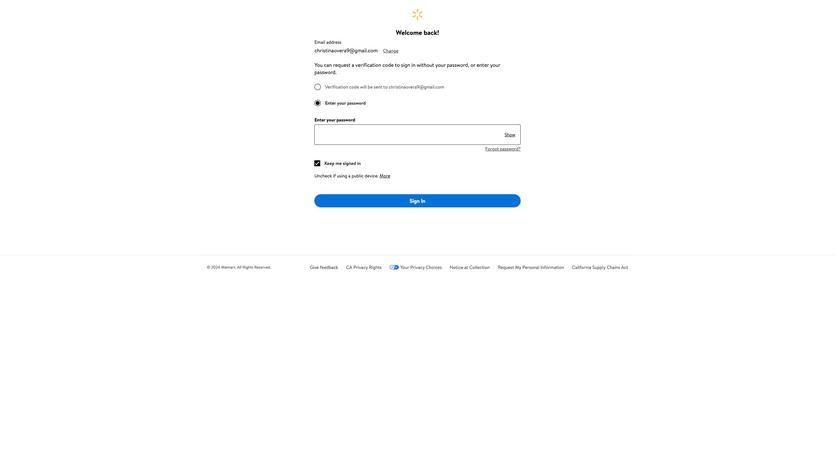 Task type: describe. For each thing, give the bounding box(es) containing it.
Enter your password password field
[[315, 124, 500, 145]]

password element
[[315, 117, 355, 123]]



Task type: locate. For each thing, give the bounding box(es) containing it.
walmart logo with link to homepage. image
[[413, 9, 422, 20]]

None radio
[[315, 100, 321, 106]]

None radio
[[315, 84, 321, 90]]

privacy choices icon image
[[390, 265, 399, 270]]

None checkbox
[[315, 160, 320, 166]]



Task type: vqa. For each thing, say whether or not it's contained in the screenshot.
checkbox
yes



